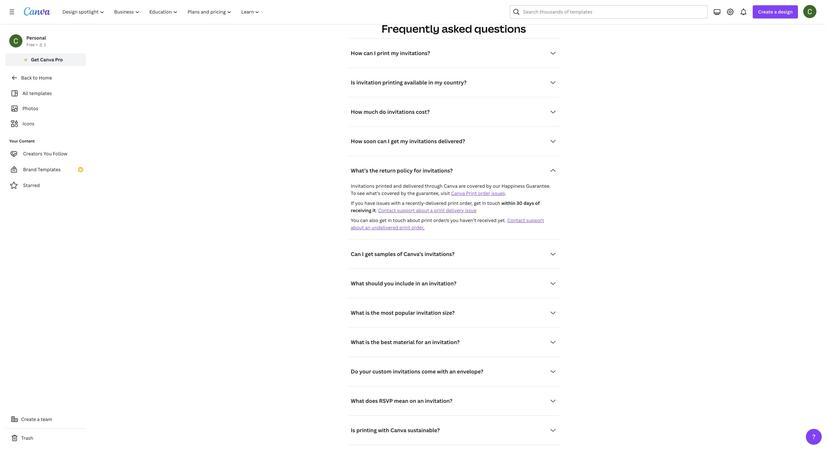 Task type: describe. For each thing, give the bounding box(es) containing it.
your
[[359, 368, 371, 375]]

all templates link
[[9, 87, 82, 100]]

canva inside invitations printed and delivered through canva are covered by our happiness guarantee. to see what's covered by the guarantee, visit
[[444, 183, 458, 189]]

printed
[[376, 183, 392, 189]]

what is the most popular invitation size?
[[351, 309, 455, 317]]

invitations? inside dropdown button
[[425, 251, 455, 258]]

a down if you have issues with a recently-delivered print order, get in touch
[[430, 207, 433, 214]]

invitation? for what does rsvp mean on an invitation?
[[425, 397, 452, 405]]

contact support about an undelivered print order link
[[351, 217, 544, 231]]

how much do invitations cost? button
[[348, 105, 560, 118]]

contact support about a print delivery issue link
[[378, 207, 477, 214]]

get inside dropdown button
[[391, 138, 399, 145]]

team
[[41, 416, 52, 423]]

invitations for come
[[393, 368, 420, 375]]

invitations inside dropdown button
[[410, 138, 437, 145]]

1 horizontal spatial printing
[[383, 79, 403, 86]]

contact inside the contact support about an undelivered print order
[[507, 217, 525, 223]]

0 vertical spatial .
[[505, 190, 506, 196]]

invitations? for how can i print my invitations?
[[400, 49, 430, 57]]

starred
[[23, 182, 40, 189]]

1 vertical spatial printing
[[356, 427, 377, 434]]

get canva pro
[[31, 56, 63, 63]]

back to home link
[[5, 71, 86, 85]]

print
[[466, 190, 477, 196]]

delivered inside invitations printed and delivered through canva are covered by our happiness guarantee. to see what's covered by the guarantee, visit
[[403, 183, 424, 189]]

what should you include in an invitation?
[[351, 280, 457, 287]]

include
[[395, 280, 414, 287]]

back
[[21, 75, 32, 81]]

and
[[393, 183, 402, 189]]

within 30 days of receiving it
[[351, 200, 540, 214]]

what should you include in an invitation? button
[[348, 277, 560, 290]]

create for create a team
[[21, 416, 36, 423]]

templates
[[29, 90, 52, 96]]

i inside dropdown button
[[374, 49, 376, 57]]

in down 'canva print order issues .'
[[482, 200, 486, 206]]

i inside dropdown button
[[362, 251, 364, 258]]

how soon can i get my invitations delivered?
[[351, 138, 465, 145]]

0 vertical spatial touch
[[487, 200, 500, 206]]

is for is invitation printing available in my country?
[[351, 79, 355, 86]]

within
[[502, 200, 516, 206]]

icons
[[22, 121, 34, 127]]

1 horizontal spatial you
[[351, 217, 359, 223]]

invitation inside is invitation printing available in my country? dropdown button
[[356, 79, 381, 86]]

contact support about an undelivered print order
[[351, 217, 544, 231]]

an right on
[[418, 397, 424, 405]]

envelope?
[[457, 368, 483, 375]]

for inside what's the return policy for invitations? dropdown button
[[414, 167, 422, 174]]

all
[[22, 90, 28, 96]]

do your custom invitations come with an envelope?
[[351, 368, 483, 375]]

an inside the contact support about an undelivered print order
[[365, 224, 371, 231]]

create a team button
[[5, 413, 86, 426]]

if you have issues with a recently-delivered print order, get in touch
[[351, 200, 502, 206]]

0 horizontal spatial covered
[[382, 190, 400, 196]]

0 vertical spatial order
[[478, 190, 490, 196]]

do
[[379, 108, 386, 115]]

with inside dropdown button
[[378, 427, 389, 434]]

you can also get in touch about print order/s you haven't received yet.
[[351, 217, 507, 223]]

invitation inside what is the most popular invitation size? "dropdown button"
[[417, 309, 441, 317]]

with inside dropdown button
[[437, 368, 448, 375]]

can for also
[[360, 217, 368, 223]]

top level navigation element
[[58, 5, 265, 18]]

starred link
[[5, 179, 86, 192]]

canva print order issues link
[[451, 190, 505, 196]]

delivered?
[[438, 138, 465, 145]]

custom
[[373, 368, 392, 375]]

your content
[[9, 138, 35, 144]]

in for is invitation printing available in my country?
[[428, 79, 433, 86]]

creators you follow link
[[5, 147, 86, 161]]

the inside "dropdown button"
[[371, 309, 380, 317]]

personal
[[26, 35, 46, 41]]

what does rsvp mean on an invitation? button
[[348, 394, 560, 408]]

is printing with canva sustainable? button
[[348, 424, 560, 437]]

order/s
[[433, 217, 449, 223]]

what's
[[366, 190, 380, 196]]

christina overa image
[[803, 5, 817, 18]]

how can i print my invitations? button
[[348, 46, 560, 60]]

1 horizontal spatial delivered
[[426, 200, 447, 206]]

what's
[[351, 167, 368, 174]]

also
[[369, 217, 378, 223]]

get
[[31, 56, 39, 63]]

received
[[478, 217, 497, 223]]

see
[[357, 190, 365, 196]]

can for i
[[364, 49, 373, 57]]

in for what should you include in an invitation?
[[416, 280, 420, 287]]

pro
[[55, 56, 63, 63]]

what for what is the most popular invitation size?
[[351, 309, 364, 317]]

soon
[[364, 138, 376, 145]]

what's the return policy for invitations?
[[351, 167, 453, 174]]

free
[[26, 42, 35, 48]]

0 vertical spatial my
[[391, 49, 399, 57]]

1 vertical spatial about
[[407, 217, 420, 223]]

. for .
[[423, 224, 425, 231]]

much
[[364, 108, 378, 115]]

if
[[351, 200, 354, 206]]

are
[[459, 183, 466, 189]]

undelivered
[[372, 224, 398, 231]]

happiness
[[502, 183, 525, 189]]

0 vertical spatial about
[[416, 207, 429, 214]]

trash
[[21, 435, 33, 442]]

visit
[[441, 190, 450, 196]]

is for most
[[366, 309, 370, 317]]

delivery
[[446, 207, 464, 214]]

in for you can also get in touch about print order/s you haven't received yet.
[[388, 217, 392, 223]]

do your custom invitations come with an envelope? button
[[348, 365, 560, 378]]

most
[[381, 309, 394, 317]]

what does rsvp mean on an invitation?
[[351, 397, 452, 405]]

mean
[[394, 397, 408, 405]]

the left best
[[371, 339, 380, 346]]

create a design
[[758, 9, 793, 15]]

for inside 'what is the best material for an invitation?' dropdown button
[[416, 339, 424, 346]]

should
[[366, 280, 383, 287]]

what for what does rsvp mean on an invitation?
[[351, 397, 364, 405]]

is for is printing with canva sustainable?
[[351, 427, 355, 434]]

receiving
[[351, 207, 371, 214]]

0 horizontal spatial support
[[397, 207, 415, 214]]

1 vertical spatial you
[[450, 217, 459, 223]]

1
[[44, 42, 46, 48]]

questions
[[474, 21, 526, 36]]

get canva pro button
[[5, 54, 86, 66]]

photos link
[[9, 102, 82, 115]]

. contact support about a print delivery issue
[[376, 207, 477, 214]]



Task type: vqa. For each thing, say whether or not it's contained in the screenshot.
the bottommost shows
no



Task type: locate. For each thing, give the bounding box(es) containing it.
is invitation printing available in my country? button
[[348, 76, 560, 89]]

what inside what should you include in an invitation? dropdown button
[[351, 280, 364, 287]]

my
[[391, 49, 399, 57], [435, 79, 442, 86], [400, 138, 408, 145]]

you left follow
[[43, 151, 52, 157]]

invitations left come
[[393, 368, 420, 375]]

0 vertical spatial invitation
[[356, 79, 381, 86]]

2 vertical spatial invitations?
[[425, 251, 455, 258]]

contact right yet.
[[507, 217, 525, 223]]

about
[[416, 207, 429, 214], [407, 217, 420, 223], [351, 224, 364, 231]]

print inside how can i print my invitations? dropdown button
[[377, 49, 390, 57]]

what is the most popular invitation size? button
[[348, 306, 560, 320]]

a left recently-
[[402, 200, 404, 206]]

0 vertical spatial for
[[414, 167, 422, 174]]

1 vertical spatial .
[[376, 207, 377, 214]]

back to home
[[21, 75, 52, 81]]

2 vertical spatial my
[[400, 138, 408, 145]]

order
[[478, 190, 490, 196], [412, 224, 423, 231]]

support down the days
[[526, 217, 544, 223]]

get right can at bottom
[[365, 251, 373, 258]]

delivered up contact support about a print delivery issue "link"
[[426, 200, 447, 206]]

how for how much do invitations cost?
[[351, 108, 362, 115]]

an
[[365, 224, 371, 231], [422, 280, 428, 287], [425, 339, 431, 346], [450, 368, 456, 375], [418, 397, 424, 405]]

1 vertical spatial with
[[437, 368, 448, 375]]

create left team
[[21, 416, 36, 423]]

issues for .
[[492, 190, 505, 196]]

my left the country?
[[435, 79, 442, 86]]

issues right have
[[376, 200, 390, 206]]

days
[[524, 200, 534, 206]]

what for what should you include in an invitation?
[[351, 280, 364, 287]]

yet.
[[498, 217, 506, 223]]

our
[[493, 183, 501, 189]]

brand
[[23, 166, 37, 173]]

canva left the pro
[[40, 56, 54, 63]]

1 horizontal spatial my
[[400, 138, 408, 145]]

create a design button
[[753, 5, 798, 18]]

invitation left size?
[[417, 309, 441, 317]]

create inside dropdown button
[[758, 9, 773, 15]]

what inside 'what is the best material for an invitation?' dropdown button
[[351, 339, 364, 346]]

cost?
[[416, 108, 430, 115]]

a inside dropdown button
[[774, 9, 777, 15]]

how for how can i print my invitations?
[[351, 49, 362, 57]]

you
[[355, 200, 363, 206], [450, 217, 459, 223], [384, 280, 394, 287]]

of inside dropdown button
[[397, 251, 402, 258]]

1 horizontal spatial .
[[423, 224, 425, 231]]

an right the include
[[422, 280, 428, 287]]

1 horizontal spatial touch
[[487, 200, 500, 206]]

about down if you have issues with a recently-delivered print order, get in touch
[[416, 207, 429, 214]]

invitation? right on
[[425, 397, 452, 405]]

1 horizontal spatial support
[[526, 217, 544, 223]]

delivered right and
[[403, 183, 424, 189]]

1 vertical spatial support
[[526, 217, 544, 223]]

1 vertical spatial invitation
[[417, 309, 441, 317]]

0 horizontal spatial touch
[[393, 217, 406, 223]]

2 how from the top
[[351, 108, 362, 115]]

all templates
[[22, 90, 52, 96]]

touch up 'undelivered'
[[393, 217, 406, 223]]

get inside dropdown button
[[365, 251, 373, 258]]

what left best
[[351, 339, 364, 346]]

invitation? down size?
[[432, 339, 460, 346]]

invitations? for what's the return policy for invitations?
[[423, 167, 453, 174]]

0 vertical spatial covered
[[467, 183, 485, 189]]

an down "also"
[[365, 224, 371, 231]]

0 vertical spatial invitations?
[[400, 49, 430, 57]]

country?
[[444, 79, 467, 86]]

canva inside dropdown button
[[391, 427, 406, 434]]

1 vertical spatial touch
[[393, 217, 406, 223]]

2 vertical spatial how
[[351, 138, 362, 145]]

a left team
[[37, 416, 40, 423]]

canva left sustainable?
[[391, 427, 406, 434]]

contact
[[378, 207, 396, 214], [507, 217, 525, 223]]

0 horizontal spatial you
[[43, 151, 52, 157]]

2 horizontal spatial .
[[505, 190, 506, 196]]

printing left available
[[383, 79, 403, 86]]

2 vertical spatial i
[[362, 251, 364, 258]]

with down rsvp
[[378, 427, 389, 434]]

1 vertical spatial delivered
[[426, 200, 447, 206]]

2 vertical spatial with
[[378, 427, 389, 434]]

0 vertical spatial with
[[391, 200, 401, 206]]

issues down our
[[492, 190, 505, 196]]

0 vertical spatial invitation?
[[429, 280, 457, 287]]

covered
[[467, 183, 485, 189], [382, 190, 400, 196]]

what for what is the best material for an invitation?
[[351, 339, 364, 346]]

issues for with
[[376, 200, 390, 206]]

asked
[[442, 21, 472, 36]]

2 vertical spatial invitation?
[[425, 397, 452, 405]]

support inside the contact support about an undelivered print order
[[526, 217, 544, 223]]

in right the include
[[416, 280, 420, 287]]

2 vertical spatial can
[[360, 217, 368, 223]]

3 how from the top
[[351, 138, 362, 145]]

create for create a design
[[758, 9, 773, 15]]

what left most
[[351, 309, 364, 317]]

1 vertical spatial by
[[401, 190, 406, 196]]

1 vertical spatial invitations
[[410, 138, 437, 145]]

with down and
[[391, 200, 401, 206]]

guarantee,
[[416, 190, 440, 196]]

0 horizontal spatial with
[[378, 427, 389, 434]]

photos
[[22, 105, 38, 112]]

your
[[9, 138, 18, 144]]

order inside the contact support about an undelivered print order
[[412, 224, 423, 231]]

1 what from the top
[[351, 280, 364, 287]]

can i get samples of canva's invitations?
[[351, 251, 455, 258]]

0 horizontal spatial printing
[[356, 427, 377, 434]]

get up 'undelivered'
[[380, 217, 387, 223]]

about down receiving
[[351, 224, 364, 231]]

invitation? up size?
[[429, 280, 457, 287]]

2 horizontal spatial i
[[388, 138, 390, 145]]

issues
[[492, 190, 505, 196], [376, 200, 390, 206]]

1 horizontal spatial create
[[758, 9, 773, 15]]

1 vertical spatial invitations?
[[423, 167, 453, 174]]

0 vertical spatial create
[[758, 9, 773, 15]]

can inside dropdown button
[[364, 49, 373, 57]]

0 horizontal spatial order
[[412, 224, 423, 231]]

4 what from the top
[[351, 397, 364, 405]]

rsvp
[[379, 397, 393, 405]]

30
[[517, 200, 523, 206]]

printing
[[383, 79, 403, 86], [356, 427, 377, 434]]

1 vertical spatial how
[[351, 108, 362, 115]]

policy
[[397, 167, 413, 174]]

can
[[351, 251, 361, 258]]

invitation up much
[[356, 79, 381, 86]]

through
[[425, 183, 443, 189]]

you right the if
[[355, 200, 363, 206]]

1 horizontal spatial order
[[478, 190, 490, 196]]

the left most
[[371, 309, 380, 317]]

support down recently-
[[397, 207, 415, 214]]

0 horizontal spatial you
[[355, 200, 363, 206]]

0 horizontal spatial create
[[21, 416, 36, 423]]

what left the does
[[351, 397, 364, 405]]

invitations? right canva's
[[425, 251, 455, 258]]

what is the best material for an invitation? button
[[348, 336, 560, 349]]

how
[[351, 49, 362, 57], [351, 108, 362, 115], [351, 138, 362, 145]]

invitation
[[356, 79, 381, 86], [417, 309, 441, 317]]

1 vertical spatial is
[[366, 339, 370, 346]]

0 vertical spatial you
[[355, 200, 363, 206]]

1 vertical spatial of
[[397, 251, 402, 258]]

0 vertical spatial is
[[351, 79, 355, 86]]

my up policy
[[400, 138, 408, 145]]

1 horizontal spatial you
[[384, 280, 394, 287]]

the up recently-
[[408, 190, 415, 196]]

issue
[[465, 207, 477, 214]]

get up issue
[[474, 200, 481, 206]]

. down you can also get in touch about print order/s you haven't received yet.
[[423, 224, 425, 231]]

my inside dropdown button
[[400, 138, 408, 145]]

in up 'undelivered'
[[388, 217, 392, 223]]

1 vertical spatial order
[[412, 224, 423, 231]]

0 vertical spatial i
[[374, 49, 376, 57]]

1 vertical spatial you
[[351, 217, 359, 223]]

the
[[370, 167, 378, 174], [408, 190, 415, 196], [371, 309, 380, 317], [371, 339, 380, 346]]

2 vertical spatial you
[[384, 280, 394, 287]]

invitations right do
[[387, 108, 415, 115]]

sustainable?
[[408, 427, 440, 434]]

you inside what should you include in an invitation? dropdown button
[[384, 280, 394, 287]]

my for invitations
[[400, 138, 408, 145]]

available
[[404, 79, 427, 86]]

what inside what does rsvp mean on an invitation? dropdown button
[[351, 397, 364, 405]]

invitations?
[[400, 49, 430, 57], [423, 167, 453, 174], [425, 251, 455, 258]]

0 vertical spatial of
[[535, 200, 540, 206]]

brand templates
[[23, 166, 61, 173]]

. for . contact support about a print delivery issue
[[376, 207, 377, 214]]

0 vertical spatial issues
[[492, 190, 505, 196]]

a inside button
[[37, 416, 40, 423]]

the left return at left
[[370, 167, 378, 174]]

how can i print my invitations?
[[351, 49, 430, 57]]

on
[[410, 397, 416, 405]]

1 horizontal spatial by
[[486, 183, 492, 189]]

covered up canva print order issues link
[[467, 183, 485, 189]]

order right print on the right top of page
[[478, 190, 490, 196]]

1 horizontal spatial i
[[374, 49, 376, 57]]

0 vertical spatial by
[[486, 183, 492, 189]]

0 horizontal spatial my
[[391, 49, 399, 57]]

guarantee.
[[526, 183, 551, 189]]

canva up visit
[[444, 183, 458, 189]]

0 horizontal spatial i
[[362, 251, 364, 258]]

0 vertical spatial delivered
[[403, 183, 424, 189]]

my down frequently
[[391, 49, 399, 57]]

by left our
[[486, 183, 492, 189]]

it
[[373, 207, 376, 214]]

3 what from the top
[[351, 339, 364, 346]]

1 horizontal spatial issues
[[492, 190, 505, 196]]

of right the days
[[535, 200, 540, 206]]

for right material
[[416, 339, 424, 346]]

is left best
[[366, 339, 370, 346]]

invitations left delivered?
[[410, 138, 437, 145]]

can i get samples of canva's invitations? button
[[348, 248, 560, 261]]

create left design
[[758, 9, 773, 15]]

0 vertical spatial you
[[43, 151, 52, 157]]

a
[[774, 9, 777, 15], [402, 200, 404, 206], [430, 207, 433, 214], [37, 416, 40, 423]]

. up within at top
[[505, 190, 506, 196]]

2 horizontal spatial you
[[450, 217, 459, 223]]

1 vertical spatial contact
[[507, 217, 525, 223]]

for
[[414, 167, 422, 174], [416, 339, 424, 346]]

1 horizontal spatial contact
[[507, 217, 525, 223]]

about inside the contact support about an undelivered print order
[[351, 224, 364, 231]]

2 horizontal spatial my
[[435, 79, 442, 86]]

0 vertical spatial printing
[[383, 79, 403, 86]]

0 horizontal spatial invitation
[[356, 79, 381, 86]]

Search search field
[[523, 6, 704, 18]]

canva print order issues .
[[451, 190, 506, 196]]

2 is from the top
[[351, 427, 355, 434]]

0 vertical spatial how
[[351, 49, 362, 57]]

1 vertical spatial issues
[[376, 200, 390, 206]]

does
[[366, 397, 378, 405]]

touch left within at top
[[487, 200, 500, 206]]

0 vertical spatial invitations
[[387, 108, 415, 115]]

an left envelope?
[[450, 368, 456, 375]]

1 vertical spatial create
[[21, 416, 36, 423]]

by down and
[[401, 190, 406, 196]]

is left most
[[366, 309, 370, 317]]

an right material
[[425, 339, 431, 346]]

1 horizontal spatial of
[[535, 200, 540, 206]]

2 horizontal spatial with
[[437, 368, 448, 375]]

invitations? up through
[[423, 167, 453, 174]]

how soon can i get my invitations delivered? button
[[348, 135, 560, 148]]

how inside dropdown button
[[351, 138, 362, 145]]

1 vertical spatial covered
[[382, 190, 400, 196]]

invitation?
[[429, 280, 457, 287], [432, 339, 460, 346], [425, 397, 452, 405]]

1 vertical spatial i
[[388, 138, 390, 145]]

. up "also"
[[376, 207, 377, 214]]

0 horizontal spatial .
[[376, 207, 377, 214]]

canva down are
[[451, 190, 465, 196]]

2 vertical spatial .
[[423, 224, 425, 231]]

canva inside button
[[40, 56, 54, 63]]

print
[[377, 49, 390, 57], [448, 200, 459, 206], [434, 207, 445, 214], [421, 217, 432, 223], [400, 224, 410, 231]]

i inside dropdown button
[[388, 138, 390, 145]]

an inside dropdown button
[[450, 368, 456, 375]]

of inside "within 30 days of receiving it"
[[535, 200, 540, 206]]

creators you follow
[[23, 151, 67, 157]]

you
[[43, 151, 52, 157], [351, 217, 359, 223]]

invitation? for what should you include in an invitation?
[[429, 280, 457, 287]]

0 vertical spatial contact
[[378, 207, 396, 214]]

printing down the does
[[356, 427, 377, 434]]

the inside invitations printed and delivered through canva are covered by our happiness guarantee. to see what's covered by the guarantee, visit
[[408, 190, 415, 196]]

print inside the contact support about an undelivered print order
[[400, 224, 410, 231]]

1 horizontal spatial covered
[[467, 183, 485, 189]]

about down . contact support about a print delivery issue
[[407, 217, 420, 223]]

return
[[379, 167, 396, 174]]

how inside dropdown button
[[351, 108, 362, 115]]

invitations for cost?
[[387, 108, 415, 115]]

free •
[[26, 42, 38, 48]]

2 vertical spatial about
[[351, 224, 364, 231]]

1 is from the top
[[351, 79, 355, 86]]

1 vertical spatial can
[[377, 138, 387, 145]]

0 horizontal spatial issues
[[376, 200, 390, 206]]

you right should
[[384, 280, 394, 287]]

invitations
[[387, 108, 415, 115], [410, 138, 437, 145], [393, 368, 420, 375]]

what inside what is the most popular invitation size? "dropdown button"
[[351, 309, 364, 317]]

is printing with canva sustainable?
[[351, 427, 440, 434]]

contact right it at the top of the page
[[378, 207, 396, 214]]

get
[[391, 138, 399, 145], [474, 200, 481, 206], [380, 217, 387, 223], [365, 251, 373, 258]]

create inside button
[[21, 416, 36, 423]]

1 vertical spatial my
[[435, 79, 442, 86]]

what left should
[[351, 280, 364, 287]]

with right come
[[437, 368, 448, 375]]

invitations? down frequently
[[400, 49, 430, 57]]

of left canva's
[[397, 251, 402, 258]]

None search field
[[510, 5, 708, 18]]

1 horizontal spatial invitation
[[417, 309, 441, 317]]

0 horizontal spatial delivered
[[403, 183, 424, 189]]

frequently
[[382, 21, 440, 36]]

a left design
[[774, 9, 777, 15]]

best
[[381, 339, 392, 346]]

is for best
[[366, 339, 370, 346]]

recently-
[[406, 200, 426, 206]]

2 what from the top
[[351, 309, 364, 317]]

you down receiving
[[351, 217, 359, 223]]

order down you can also get in touch about print order/s you haven't received yet.
[[412, 224, 423, 231]]

0 horizontal spatial by
[[401, 190, 406, 196]]

get right soon
[[391, 138, 399, 145]]

how much do invitations cost?
[[351, 108, 430, 115]]

0 horizontal spatial contact
[[378, 207, 396, 214]]

trash link
[[5, 432, 86, 445]]

delivered
[[403, 183, 424, 189], [426, 200, 447, 206]]

in right available
[[428, 79, 433, 86]]

1 is from the top
[[366, 309, 370, 317]]

covered down printed
[[382, 190, 400, 196]]

my for country?
[[435, 79, 442, 86]]

0 horizontal spatial of
[[397, 251, 402, 258]]

how for how soon can i get my invitations delivered?
[[351, 138, 362, 145]]

can inside dropdown button
[[377, 138, 387, 145]]

by
[[486, 183, 492, 189], [401, 190, 406, 196]]

you down delivery
[[450, 217, 459, 223]]

frequently asked questions
[[382, 21, 526, 36]]

order,
[[460, 200, 473, 206]]

1 how from the top
[[351, 49, 362, 57]]

1 vertical spatial invitation?
[[432, 339, 460, 346]]

is inside dropdown button
[[366, 339, 370, 346]]

invitations
[[351, 183, 375, 189]]

0 vertical spatial can
[[364, 49, 373, 57]]

material
[[393, 339, 415, 346]]

to
[[33, 75, 38, 81]]

is inside "dropdown button"
[[366, 309, 370, 317]]

for right policy
[[414, 167, 422, 174]]

how inside dropdown button
[[351, 49, 362, 57]]

canva's
[[404, 251, 423, 258]]

design
[[778, 9, 793, 15]]

2 vertical spatial invitations
[[393, 368, 420, 375]]

2 is from the top
[[366, 339, 370, 346]]



